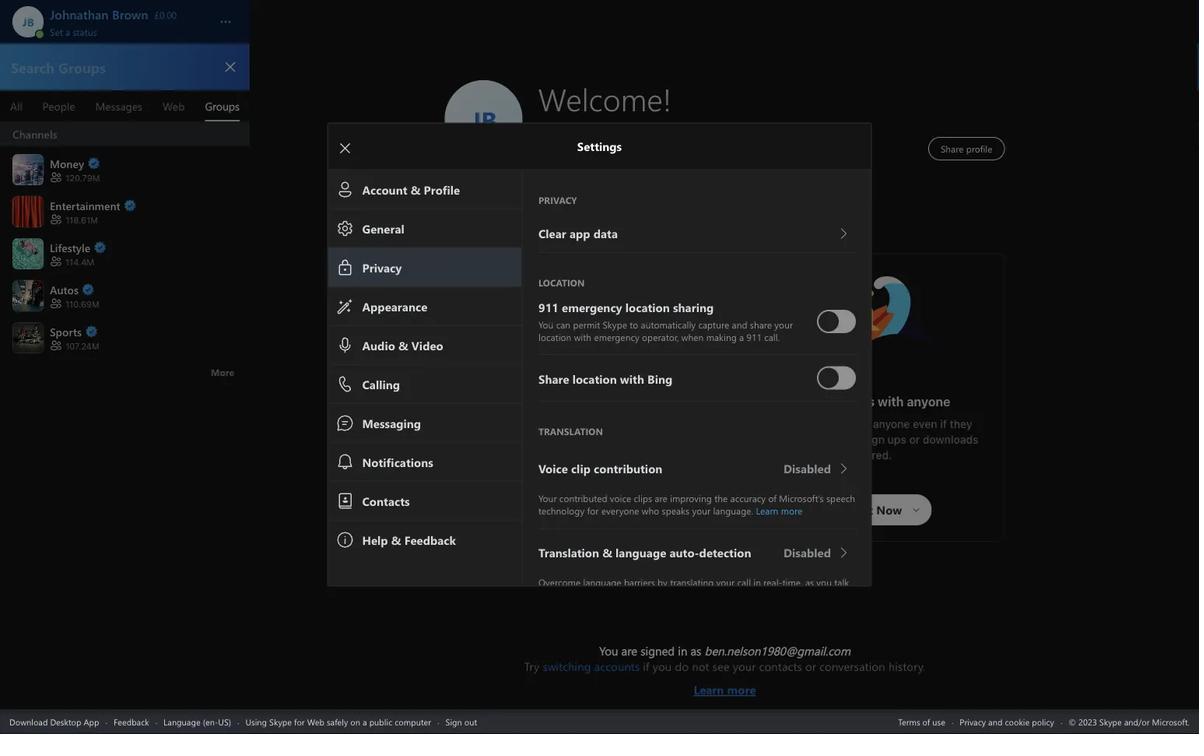 Task type: describe. For each thing, give the bounding box(es) containing it.
to inside you can permit skype to automatically capture and share your location with emergency operator, when making a 911 call.
[[630, 318, 638, 330]]

Share location with Bing checkbox
[[817, 360, 856, 396]]

as
[[691, 643, 702, 659]]

download
[[9, 716, 48, 728]]

do
[[675, 659, 689, 674]]

app
[[84, 716, 99, 728]]

terms of use link
[[899, 716, 946, 728]]

contributed
[[559, 492, 607, 504]]

using skype for web safely on a public computer
[[246, 716, 431, 728]]

privacy and cookie policy
[[960, 716, 1055, 728]]

us)
[[218, 716, 231, 728]]

skype. inside stay up to date with the latest features and updates in skype. don't miss a thing!
[[542, 441, 578, 454]]

you for you can permit skype to automatically capture and share your location with emergency operator, when making a 911 call.
[[538, 318, 553, 330]]

anyone inside share the invite with anyone even if they aren't on skype. no sign ups or downloads required.
[[873, 418, 910, 431]]

even
[[913, 418, 938, 431]]

and inside you can permit skype to automatically capture and share your location with emergency operator, when making a 911 call.
[[732, 318, 747, 330]]

your contributed voice clips are improving the accuracy of microsoft's speech technology for everyone who speaks your language.
[[538, 492, 858, 517]]

your inside you can permit skype to automatically capture and share your location with emergency operator, when making a 911 call.
[[775, 318, 793, 330]]

up
[[496, 425, 509, 438]]

improving
[[670, 492, 712, 504]]

thing!
[[647, 441, 677, 454]]

who
[[642, 504, 659, 517]]

your inside try switching accounts if you do not see your contacts or conversation history. learn more
[[733, 659, 756, 674]]

of inside your contributed voice clips are improving the accuracy of microsoft's speech technology for everyone who speaks your language.
[[768, 492, 777, 504]]

0 vertical spatial in
[[593, 402, 604, 417]]

features
[[627, 425, 670, 438]]

web
[[307, 716, 325, 728]]

launch
[[534, 277, 571, 294]]

stay
[[470, 425, 493, 438]]

can
[[556, 318, 570, 330]]

share the invite with anyone even if they aren't on skype. no sign ups or downloads required.
[[759, 418, 982, 462]]

0 vertical spatial anyone
[[907, 394, 951, 409]]

learn more link inside privacy dialog
[[756, 504, 803, 517]]

public
[[370, 716, 393, 728]]

your
[[538, 492, 557, 504]]

share
[[766, 418, 795, 431]]

the inside share the invite with anyone even if they aren't on skype. no sign ups or downloads required.
[[798, 418, 815, 431]]

language (en-us)
[[164, 716, 231, 728]]

feedback link
[[114, 716, 149, 728]]

if inside try switching accounts if you do not see your contacts or conversation history. learn more
[[643, 659, 650, 674]]

107.24m
[[65, 341, 99, 351]]

using skype for web safely on a public computer link
[[246, 716, 431, 728]]

the inside your contributed voice clips are improving the accuracy of microsoft's speech technology for everyone who speaks your language.
[[714, 492, 728, 504]]

skype. inside share the invite with anyone even if they aren't on skype. no sign ups or downloads required.
[[808, 433, 843, 446]]

privacy and cookie policy link
[[960, 716, 1055, 728]]

sign out link
[[446, 716, 477, 728]]

clips
[[634, 492, 652, 504]]

use
[[933, 716, 946, 728]]

stay up to date with the latest features and updates in skype. don't miss a thing!
[[470, 425, 695, 454]]

120.79m
[[65, 173, 100, 183]]

share
[[750, 318, 772, 330]]

status
[[73, 25, 97, 38]]

using
[[246, 716, 267, 728]]

or inside try switching accounts if you do not see your contacts or conversation history. learn more
[[806, 659, 817, 674]]

911 emergency location sharing, You can permit Skype to automatically capture and share your location with emergency operator, when making a 911 call. checkbox
[[817, 303, 856, 339]]

114.4m
[[65, 257, 94, 267]]

and inside stay up to date with the latest features and updates in skype. don't miss a thing!
[[673, 425, 692, 438]]

with inside you can permit skype to automatically capture and share your location with emergency operator, when making a 911 call.
[[574, 330, 591, 343]]

desktop
[[50, 716, 81, 728]]

history.
[[889, 659, 926, 674]]

more inside try switching accounts if you do not see your contacts or conversation history. learn more
[[728, 682, 756, 698]]

switching accounts link
[[543, 659, 640, 674]]

a inside you can permit skype to automatically capture and share your location with emergency operator, when making a 911 call.
[[739, 330, 744, 343]]

making
[[706, 330, 737, 343]]

1 vertical spatial learn more link
[[524, 674, 926, 698]]

2 vertical spatial skype
[[269, 716, 292, 728]]

switching
[[543, 659, 591, 674]]

speaks
[[662, 504, 690, 517]]

they
[[950, 418, 973, 431]]

what's
[[518, 402, 561, 417]]

110.69m
[[65, 299, 99, 309]]

feedback
[[114, 716, 149, 728]]

when
[[682, 330, 704, 343]]

for inside your contributed voice clips are improving the accuracy of microsoft's speech technology for everyone who speaks your language.
[[587, 504, 599, 517]]

set
[[50, 25, 63, 38]]

language (en-us) link
[[164, 716, 231, 728]]

set a status
[[50, 25, 97, 38]]

or inside share the invite with anyone even if they aren't on skype. no sign ups or downloads required.
[[910, 433, 920, 446]]

cookie
[[1005, 716, 1030, 728]]

miss
[[611, 441, 635, 454]]

meetings
[[819, 394, 875, 409]]

ups
[[888, 433, 907, 446]]

118.61m
[[65, 215, 98, 225]]

download desktop app link
[[9, 716, 99, 728]]

you for you are signed in as
[[600, 643, 619, 659]]

language.
[[713, 504, 753, 517]]

sign out
[[446, 716, 477, 728]]

a inside stay up to date with the latest features and updates in skype. don't miss a thing!
[[638, 441, 644, 454]]

try
[[524, 659, 540, 674]]

your inside your contributed voice clips are improving the accuracy of microsoft's speech technology for everyone who speaks your language.
[[692, 504, 711, 517]]



Task type: vqa. For each thing, say whether or not it's contained in the screenshot.
bottommost all
no



Task type: locate. For each thing, give the bounding box(es) containing it.
if left you
[[643, 659, 650, 674]]

0 horizontal spatial the
[[576, 425, 593, 438]]

1 horizontal spatial more
[[781, 504, 803, 517]]

skype.
[[808, 433, 843, 446], [542, 441, 578, 454]]

aren't
[[759, 433, 790, 446]]

conversation
[[820, 659, 886, 674]]

0 vertical spatial of
[[768, 492, 777, 504]]

on inside share the invite with anyone even if they aren't on skype. no sign ups or downloads required.
[[792, 433, 805, 446]]

voice
[[610, 492, 631, 504]]

1 horizontal spatial for
[[587, 504, 599, 517]]

contacts
[[760, 659, 803, 674]]

1 horizontal spatial or
[[910, 433, 920, 446]]

0 vertical spatial if
[[941, 418, 947, 431]]

learn right language.
[[756, 504, 778, 517]]

0 horizontal spatial or
[[806, 659, 817, 674]]

if up downloads
[[941, 418, 947, 431]]

0 vertical spatial more
[[781, 504, 803, 517]]

tab list
[[0, 90, 250, 121]]

easy
[[788, 394, 816, 409]]

if inside share the invite with anyone even if they aren't on skype. no sign ups or downloads required.
[[941, 418, 947, 431]]

skype
[[603, 318, 627, 330], [607, 402, 645, 417], [269, 716, 292, 728]]

0 horizontal spatial for
[[294, 716, 305, 728]]

a left public
[[363, 716, 367, 728]]

a left 911
[[739, 330, 744, 343]]

in right new on the bottom left of page
[[593, 402, 604, 417]]

of
[[768, 492, 777, 504], [923, 716, 931, 728]]

accuracy
[[730, 492, 766, 504]]

1 vertical spatial anyone
[[873, 418, 910, 431]]

or right contacts on the bottom of page
[[806, 659, 817, 674]]

0 horizontal spatial on
[[351, 716, 361, 728]]

permit
[[573, 318, 600, 330]]

everyone
[[601, 504, 639, 517]]

Search Groups text field
[[9, 57, 209, 77]]

0 vertical spatial you
[[538, 318, 553, 330]]

location
[[538, 330, 571, 343]]

learn inside try switching accounts if you do not see your contacts or conversation history. learn more
[[694, 682, 724, 698]]

sign
[[446, 716, 462, 728]]

a
[[65, 25, 70, 38], [739, 330, 744, 343], [638, 441, 644, 454], [363, 716, 367, 728]]

or
[[910, 433, 920, 446], [806, 659, 817, 674]]

are right clips
[[655, 492, 667, 504]]

1 vertical spatial and
[[673, 425, 692, 438]]

0 horizontal spatial are
[[622, 643, 638, 659]]

on
[[792, 433, 805, 446], [351, 716, 361, 728]]

speech
[[826, 492, 855, 504]]

you left can at the left of the page
[[538, 318, 553, 330]]

learn down not
[[694, 682, 724, 698]]

you
[[653, 659, 672, 674]]

0 vertical spatial for
[[587, 504, 599, 517]]

more right accuracy
[[781, 504, 803, 517]]

with inside stay up to date with the latest features and updates in skype. don't miss a thing!
[[551, 425, 573, 438]]

1 horizontal spatial of
[[923, 716, 931, 728]]

1 horizontal spatial if
[[941, 418, 947, 431]]

0 vertical spatial and
[[732, 318, 747, 330]]

skype right using
[[269, 716, 292, 728]]

(en-
[[203, 716, 218, 728]]

skype. down invite at the bottom right
[[808, 433, 843, 446]]

operator,
[[642, 330, 679, 343]]

list item
[[0, 122, 250, 148]]

set a status button
[[50, 22, 204, 38]]

1 vertical spatial if
[[643, 659, 650, 674]]

learn
[[756, 504, 778, 517], [694, 682, 724, 698]]

in left as
[[678, 643, 688, 659]]

automatically
[[641, 318, 696, 330]]

the inside stay up to date with the latest features and updates in skype. don't miss a thing!
[[576, 425, 593, 438]]

skype up latest on the bottom
[[607, 402, 645, 417]]

2 horizontal spatial in
[[678, 643, 688, 659]]

1 horizontal spatial are
[[655, 492, 667, 504]]

updates
[[486, 441, 527, 454]]

capture
[[698, 318, 729, 330]]

latest
[[596, 425, 624, 438]]

1 horizontal spatial and
[[732, 318, 747, 330]]

skype for in
[[607, 402, 645, 417]]

sign
[[864, 433, 885, 446]]

2 vertical spatial your
[[733, 659, 756, 674]]

1 vertical spatial on
[[351, 716, 361, 728]]

signed
[[641, 643, 675, 659]]

you right switching
[[600, 643, 619, 659]]

on right safely
[[351, 716, 361, 728]]

for
[[587, 504, 599, 517], [294, 716, 305, 728]]

0 horizontal spatial in
[[530, 441, 539, 454]]

with inside share the invite with anyone even if they aren't on skype. no sign ups or downloads required.
[[849, 418, 870, 431]]

0 vertical spatial on
[[792, 433, 805, 446]]

with right can at the left of the page
[[574, 330, 591, 343]]

0 vertical spatial learn
[[756, 504, 778, 517]]

1 vertical spatial more
[[728, 682, 756, 698]]

date
[[525, 425, 548, 438]]

1 vertical spatial skype
[[607, 402, 645, 417]]

skype right permit
[[603, 318, 627, 330]]

emergency
[[594, 330, 639, 343]]

0 vertical spatial skype
[[603, 318, 627, 330]]

channels group
[[0, 122, 250, 386]]

don't
[[580, 441, 609, 454]]

0 horizontal spatial to
[[512, 425, 523, 438]]

you are signed in as
[[600, 643, 705, 659]]

1 horizontal spatial skype.
[[808, 433, 843, 446]]

you inside you can permit skype to automatically capture and share your location with emergency operator, when making a 911 call.
[[538, 318, 553, 330]]

2 horizontal spatial and
[[989, 716, 1003, 728]]

and
[[732, 318, 747, 330], [673, 425, 692, 438], [989, 716, 1003, 728]]

0 vertical spatial or
[[910, 433, 920, 446]]

with up no
[[849, 418, 870, 431]]

0 horizontal spatial your
[[692, 504, 711, 517]]

0 horizontal spatial if
[[643, 659, 650, 674]]

call.
[[764, 330, 780, 343]]

of right accuracy
[[768, 492, 777, 504]]

language
[[164, 716, 201, 728]]

1 horizontal spatial on
[[792, 433, 805, 446]]

learn more
[[756, 504, 803, 517]]

learn more link down as
[[524, 674, 926, 698]]

a inside button
[[65, 25, 70, 38]]

anyone up ups
[[873, 418, 910, 431]]

more inside privacy dialog
[[781, 504, 803, 517]]

the up don't
[[576, 425, 593, 438]]

0 horizontal spatial you
[[538, 318, 553, 330]]

skype inside you can permit skype to automatically capture and share your location with emergency operator, when making a 911 call.
[[603, 318, 627, 330]]

2 horizontal spatial your
[[775, 318, 793, 330]]

more down see
[[728, 682, 756, 698]]

if
[[941, 418, 947, 431], [643, 659, 650, 674]]

accounts
[[595, 659, 640, 674]]

no
[[846, 433, 861, 446]]

1 vertical spatial in
[[530, 441, 539, 454]]

required.
[[846, 449, 893, 462]]

your right see
[[733, 659, 756, 674]]

1 horizontal spatial the
[[714, 492, 728, 504]]

0 horizontal spatial and
[[673, 425, 692, 438]]

1 vertical spatial learn
[[694, 682, 724, 698]]

911
[[747, 330, 762, 343]]

and up 'thing!'
[[673, 425, 692, 438]]

are inside your contributed voice clips are improving the accuracy of microsoft's speech technology for everyone who speaks your language.
[[655, 492, 667, 504]]

in
[[593, 402, 604, 417], [530, 441, 539, 454], [678, 643, 688, 659]]

2 vertical spatial in
[[678, 643, 688, 659]]

the down easy
[[798, 418, 815, 431]]

new
[[563, 402, 590, 417]]

your right share
[[775, 318, 793, 330]]

you can permit skype to automatically capture and share your location with emergency operator, when making a 911 call.
[[538, 318, 796, 343]]

terms
[[899, 716, 921, 728]]

the left accuracy
[[714, 492, 728, 504]]

skype for permit
[[603, 318, 627, 330]]

what's new in skype
[[518, 402, 645, 417]]

and left the cookie at right bottom
[[989, 716, 1003, 728]]

or right ups
[[910, 433, 920, 446]]

with up ups
[[878, 394, 904, 409]]

1 horizontal spatial learn
[[756, 504, 778, 517]]

to inside stay up to date with the latest features and updates in skype. don't miss a thing!
[[512, 425, 523, 438]]

are left signed
[[622, 643, 638, 659]]

in inside stay up to date with the latest features and updates in skype. don't miss a thing!
[[530, 441, 539, 454]]

1 vertical spatial your
[[692, 504, 711, 517]]

anyone up even
[[907, 394, 951, 409]]

easy meetings with anyone
[[788, 394, 951, 409]]

1 horizontal spatial your
[[733, 659, 756, 674]]

0 vertical spatial your
[[775, 318, 793, 330]]

safely
[[327, 716, 348, 728]]

for left web
[[294, 716, 305, 728]]

try switching accounts if you do not see your contacts or conversation history. learn more
[[524, 659, 926, 698]]

a down features
[[638, 441, 644, 454]]

1 vertical spatial of
[[923, 716, 931, 728]]

1 horizontal spatial you
[[600, 643, 619, 659]]

computer
[[395, 716, 431, 728]]

0 vertical spatial learn more link
[[756, 504, 803, 517]]

to left the operator,
[[630, 318, 638, 330]]

learn inside privacy dialog
[[756, 504, 778, 517]]

0 horizontal spatial more
[[728, 682, 756, 698]]

your right speaks
[[692, 504, 711, 517]]

1 vertical spatial you
[[600, 643, 619, 659]]

skype. down date
[[542, 441, 578, 454]]

learn more link
[[756, 504, 803, 517], [524, 674, 926, 698]]

technology
[[538, 504, 584, 517]]

with right date
[[551, 425, 573, 438]]

to right up
[[512, 425, 523, 438]]

1 vertical spatial for
[[294, 716, 305, 728]]

1 horizontal spatial to
[[630, 318, 638, 330]]

downloads
[[923, 433, 979, 446]]

2 horizontal spatial the
[[798, 418, 815, 431]]

1 vertical spatial to
[[512, 425, 523, 438]]

learn more link right language.
[[756, 504, 803, 517]]

privacy
[[960, 716, 987, 728]]

of left use
[[923, 716, 931, 728]]

0 vertical spatial are
[[655, 492, 667, 504]]

policy
[[1033, 716, 1055, 728]]

for left everyone
[[587, 504, 599, 517]]

0 vertical spatial to
[[630, 318, 638, 330]]

on down share
[[792, 433, 805, 446]]

0 horizontal spatial learn
[[694, 682, 724, 698]]

0 horizontal spatial of
[[768, 492, 777, 504]]

1 vertical spatial or
[[806, 659, 817, 674]]

in down date
[[530, 441, 539, 454]]

privacy dialog
[[327, 123, 895, 734]]

0 horizontal spatial skype.
[[542, 441, 578, 454]]

1 vertical spatial are
[[622, 643, 638, 659]]

2 vertical spatial and
[[989, 716, 1003, 728]]

download desktop app
[[9, 716, 99, 728]]

a right 'set'
[[65, 25, 70, 38]]

1 horizontal spatial in
[[593, 402, 604, 417]]

and left share
[[732, 318, 747, 330]]

terms of use
[[899, 716, 946, 728]]



